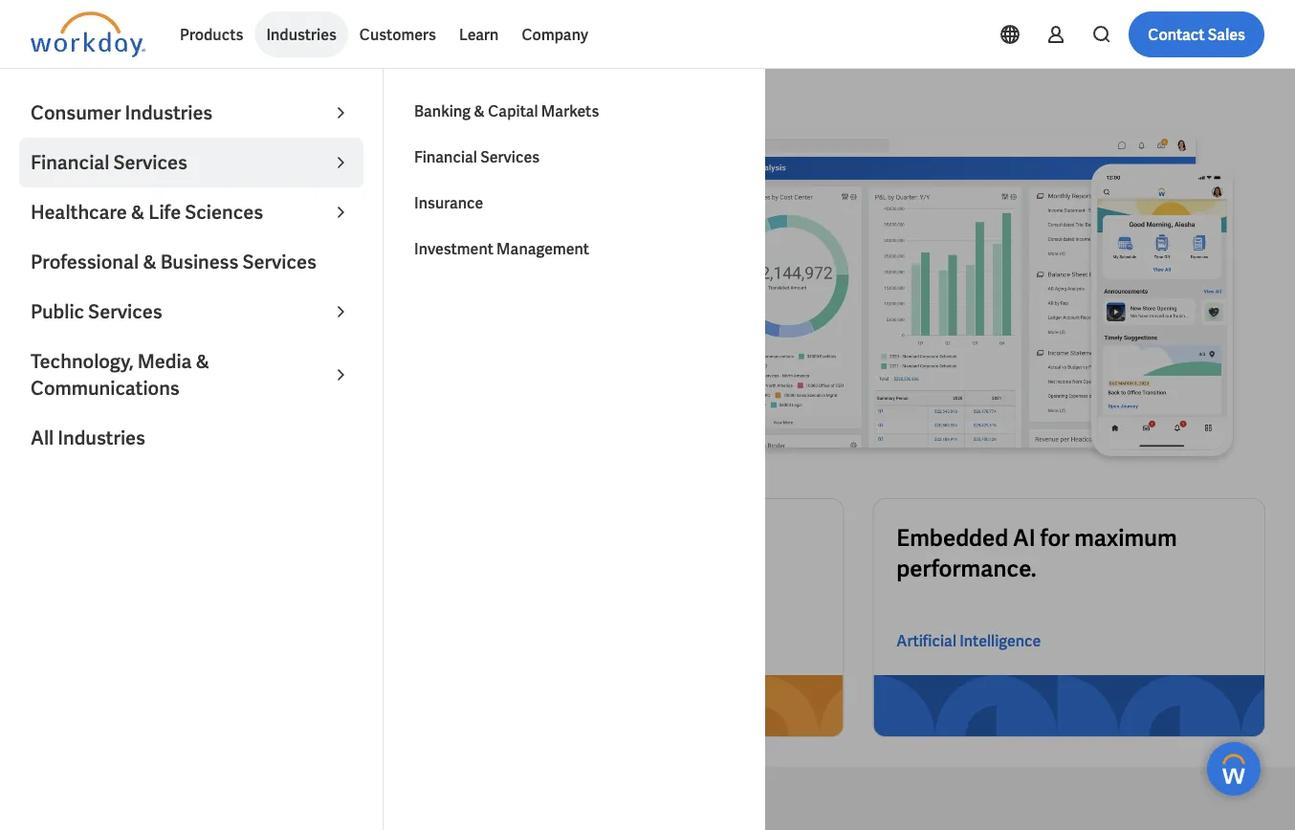 Task type: locate. For each thing, give the bounding box(es) containing it.
& right media
[[196, 349, 210, 374]]

financial services for financial services link
[[414, 147, 540, 167]]

plan like never before.
[[31, 214, 486, 274]]

products button
[[168, 11, 255, 57]]

customers button
[[348, 11, 448, 57]]

view demo (3:59)
[[80, 349, 202, 369]]

financial services up the insurance at the top of the page
[[414, 147, 540, 167]]

investment management
[[414, 239, 589, 259]]

industries right products
[[266, 24, 337, 44]]

1 horizontal spatial financial services
[[414, 147, 540, 167]]

industries
[[266, 24, 337, 44], [125, 100, 213, 125], [58, 426, 145, 451]]

industries down "communications"
[[58, 426, 145, 451]]

contact sales
[[1148, 24, 1246, 44]]

healthcare
[[31, 200, 127, 225]]

wide.
[[562, 295, 607, 319]]

services down capital
[[480, 147, 540, 167]]

company button
[[510, 11, 600, 57]]

adaptive
[[187, 295, 264, 319]]

technology,
[[31, 349, 134, 374]]

services for financial services dropdown button
[[113, 150, 187, 175]]

all industries link
[[19, 413, 364, 463]]

services up healthcare & life sciences
[[113, 150, 187, 175]]

company
[[522, 24, 588, 44]]

financial for financial services link
[[414, 147, 477, 167]]

learn
[[459, 24, 499, 44]]

consumer industries
[[31, 100, 213, 125]]

& left capital
[[474, 101, 485, 121]]

life
[[149, 200, 181, 225]]

financial down consumer
[[31, 150, 110, 175]]

healthcare & life sciences
[[31, 200, 263, 225]]

customers
[[360, 24, 436, 44]]

intelligence
[[960, 631, 1041, 651]]

financial services inside financial services dropdown button
[[31, 150, 187, 175]]

how
[[67, 295, 104, 319]]

before.
[[340, 214, 486, 274]]

public
[[31, 299, 84, 324]]

financial for financial services dropdown button
[[31, 150, 110, 175]]

ai
[[1013, 523, 1036, 552]]

technology, media & communications button
[[19, 337, 364, 413]]

business
[[160, 250, 239, 275]]

financial inside dropdown button
[[31, 150, 110, 175]]

financial up the insurance at the top of the page
[[414, 147, 477, 167]]

1 horizontal spatial financial
[[414, 147, 477, 167]]

sales
[[1208, 24, 1246, 44]]

markets
[[541, 101, 599, 121]]

company-
[[476, 295, 562, 319]]

industries up financial services dropdown button
[[125, 100, 213, 125]]

& for capital
[[474, 101, 485, 121]]

financial services
[[414, 147, 540, 167], [31, 150, 187, 175]]

services up view demo (3:59) link
[[88, 299, 162, 324]]

(3:59)
[[162, 349, 202, 369]]

services for financial services link
[[480, 147, 540, 167]]

go to the homepage image
[[31, 11, 145, 57]]

artificial intelligence link
[[897, 629, 1041, 652]]

professional & business services link
[[19, 237, 364, 287]]

learn button
[[448, 11, 510, 57]]

contact sales link
[[1129, 11, 1265, 57]]

never
[[214, 214, 331, 274]]

& up workday
[[143, 250, 157, 275]]

services
[[480, 147, 540, 167], [113, 150, 187, 175], [242, 250, 317, 275], [88, 299, 162, 324]]

for
[[1040, 523, 1070, 552]]

services inside dropdown button
[[113, 150, 187, 175]]

0 horizontal spatial financial services
[[31, 150, 187, 175]]

financial
[[414, 147, 477, 167], [31, 150, 110, 175]]

capital
[[488, 101, 538, 121]]

&
[[474, 101, 485, 121], [131, 200, 145, 225], [143, 250, 157, 275], [196, 349, 210, 374]]

& left life
[[131, 200, 145, 225]]

1 vertical spatial industries
[[125, 100, 213, 125]]

financial services down consumer industries at the left top of page
[[31, 150, 187, 175]]

insurance link
[[403, 180, 747, 226]]

2 vertical spatial industries
[[58, 426, 145, 451]]

financial services inside financial services link
[[414, 147, 540, 167]]

embedded ai for maximum performance.
[[897, 523, 1177, 583]]

0 horizontal spatial financial
[[31, 150, 110, 175]]

financial services button
[[19, 138, 364, 188]]

banking & capital markets
[[414, 101, 599, 121]]

all
[[31, 426, 54, 451]]

services inside dropdown button
[[88, 299, 162, 324]]

healthcare & life sciences button
[[19, 188, 364, 237]]



Task type: describe. For each thing, give the bounding box(es) containing it.
professional & business services
[[31, 250, 317, 275]]

insurance
[[414, 193, 483, 213]]

technology, media & communications
[[31, 349, 210, 401]]

all industries
[[31, 426, 145, 451]]

you
[[400, 295, 431, 319]]

services for public services dropdown button
[[88, 299, 162, 324]]

products
[[180, 24, 243, 44]]

investment management link
[[403, 226, 747, 272]]

contact
[[1148, 24, 1205, 44]]

artificial intelligence
[[897, 631, 1041, 651]]

public services button
[[19, 287, 364, 337]]

embedded
[[897, 523, 1009, 552]]

desktop view of financial management operational analysis dashboard showing operating expenses by cost center and mobile view of human capital management home screen showing suggested tasks and announcements. image
[[663, 130, 1265, 469]]

media
[[137, 349, 192, 374]]

professional
[[31, 250, 139, 275]]

artificial
[[897, 631, 957, 651]]

banking
[[414, 101, 471, 121]]

view demo (3:59) link
[[31, 336, 221, 382]]

management
[[497, 239, 589, 259]]

demo
[[117, 349, 159, 369]]

workday
[[108, 295, 183, 319]]

planning
[[269, 295, 344, 319]]

industries button
[[255, 11, 348, 57]]

consumer industries button
[[19, 88, 364, 138]]

plan
[[31, 214, 123, 274]]

financial services for financial services dropdown button
[[31, 150, 187, 175]]

industries for all industries
[[58, 426, 145, 451]]

& for business
[[143, 250, 157, 275]]

helps
[[348, 295, 395, 319]]

plan
[[435, 295, 472, 319]]

see how workday adaptive planning helps you plan company-wide.
[[31, 295, 607, 319]]

public services
[[31, 299, 162, 324]]

sciences
[[185, 200, 263, 225]]

consumer
[[31, 100, 121, 125]]

communications
[[31, 376, 180, 401]]

like
[[132, 214, 205, 274]]

see
[[31, 295, 63, 319]]

industries for consumer industries
[[125, 100, 213, 125]]

& for life
[[131, 200, 145, 225]]

performance.
[[897, 553, 1037, 583]]

& inside technology, media & communications
[[196, 349, 210, 374]]

view
[[80, 349, 114, 369]]

investment
[[414, 239, 494, 259]]

banking & capital markets link
[[403, 88, 747, 134]]

financial services link
[[403, 134, 747, 180]]

0 vertical spatial industries
[[266, 24, 337, 44]]

maximum
[[1074, 523, 1177, 552]]

services up planning
[[242, 250, 317, 275]]



Task type: vqa. For each thing, say whether or not it's contained in the screenshot.
Healthcare & Life Sciences dropdown button
yes



